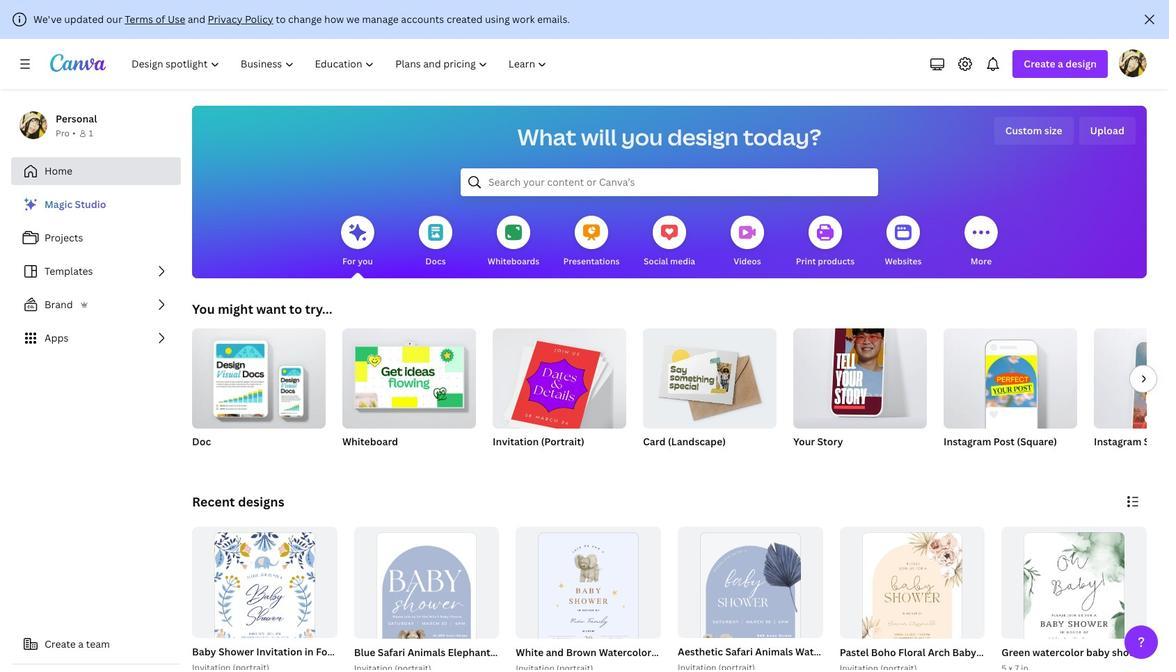 Task type: describe. For each thing, give the bounding box(es) containing it.
invitation (portrait)
[[493, 435, 585, 448]]

upload button
[[1079, 117, 1136, 145]]

pastel boho floral arch baby shower invitation button
[[840, 644, 1063, 662]]

4 baby from the left
[[953, 646, 977, 659]]

blue safari animals elephant boys baby shower invite button
[[354, 644, 608, 662]]

white and brown watercolor cute baby shower invitation group
[[513, 527, 789, 670]]

(landscape)
[[668, 435, 726, 448]]

what
[[518, 122, 577, 152]]

work
[[512, 13, 535, 26]]

shower inside button
[[705, 646, 741, 659]]

blue safari animals elephant boys baby shower invite group
[[351, 527, 608, 670]]

shower inside button
[[544, 646, 579, 659]]

our
[[106, 13, 122, 26]]

animals for elephant
[[408, 646, 446, 659]]

updated
[[64, 13, 104, 26]]

your story group
[[794, 320, 927, 466]]

presentations
[[563, 255, 620, 267]]

watercolor for baby
[[796, 646, 848, 659]]

recent designs
[[192, 494, 284, 510]]

baby shower invitation in folk art style
[[192, 646, 379, 659]]

watercolor for cute
[[599, 646, 652, 659]]

what will you design today?
[[518, 122, 822, 152]]

manage
[[362, 13, 399, 26]]

home
[[45, 164, 72, 178]]

in
[[305, 646, 314, 659]]

doc
[[192, 435, 211, 448]]

more
[[971, 255, 992, 267]]

create a design
[[1024, 57, 1097, 70]]

you might want to try...
[[192, 301, 332, 317]]

home link
[[11, 157, 181, 185]]

blue safari animals elephant boys baby shower invite
[[354, 646, 608, 659]]

stephanie aranda image
[[1119, 49, 1147, 77]]

whiteboard group
[[342, 323, 476, 466]]

your
[[794, 435, 815, 448]]

green
[[1002, 646, 1031, 659]]

change
[[288, 13, 322, 26]]

1 vertical spatial design
[[668, 122, 739, 152]]

products
[[818, 255, 855, 267]]

social media button
[[644, 206, 695, 278]]

baby inside button
[[679, 646, 703, 659]]

instagram story group
[[1094, 329, 1169, 466]]

folk
[[316, 646, 336, 659]]

green watercolor baby shower invit button
[[1002, 644, 1169, 662]]

for you button
[[341, 206, 375, 278]]

1
[[89, 127, 93, 139]]

brown
[[566, 646, 597, 659]]

of
[[156, 13, 165, 26]]

studio
[[75, 198, 106, 211]]

upload
[[1090, 124, 1125, 137]]

recent
[[192, 494, 235, 510]]

created
[[447, 13, 483, 26]]

try...
[[305, 301, 332, 317]]

invitation inside button
[[743, 646, 789, 659]]

floral
[[899, 646, 926, 659]]

style
[[355, 646, 379, 659]]

create a team
[[45, 638, 110, 651]]

and inside button
[[546, 646, 564, 659]]

policy
[[245, 13, 273, 26]]

create for create a team
[[45, 638, 76, 651]]

1 baby from the left
[[192, 646, 216, 659]]

invitation (portrait) group
[[493, 323, 627, 466]]

blue
[[354, 646, 376, 659]]

websites
[[885, 255, 922, 267]]

presentations button
[[563, 206, 620, 278]]

you inside button
[[358, 255, 373, 267]]

cute
[[654, 646, 677, 659]]

might
[[218, 301, 253, 317]]

aesthetic
[[678, 646, 723, 659]]

media
[[670, 255, 695, 267]]

pastel
[[840, 646, 869, 659]]

projects
[[45, 231, 83, 244]]

art
[[338, 646, 353, 659]]

websites button
[[885, 206, 922, 278]]

pastel boho floral arch baby shower invitation
[[840, 646, 1063, 659]]

we've updated our terms of use and privacy policy to change how we manage accounts created using work emails.
[[33, 13, 570, 26]]

white and brown watercolor cute baby shower invitation
[[516, 646, 789, 659]]

custom
[[1006, 124, 1042, 137]]

card (landscape) group
[[643, 323, 777, 466]]

templates
[[45, 265, 93, 278]]

invite
[[581, 646, 608, 659]]

projects link
[[11, 224, 181, 252]]

(square)
[[1017, 435, 1057, 448]]

instagram for instagram post (square)
[[944, 435, 992, 448]]

you
[[192, 301, 215, 317]]

create a team button
[[11, 631, 181, 659]]

create for create a design
[[1024, 57, 1056, 70]]

custom size button
[[994, 117, 1074, 145]]

a for design
[[1058, 57, 1064, 70]]

use
[[168, 13, 185, 26]]

privacy
[[208, 13, 243, 26]]

templates link
[[11, 258, 181, 285]]

videos button
[[731, 206, 764, 278]]



Task type: vqa. For each thing, say whether or not it's contained in the screenshot.
cook to the bottom
no



Task type: locate. For each thing, give the bounding box(es) containing it.
0 vertical spatial design
[[1066, 57, 1097, 70]]

aesthetic safari animals watercolor baby shower invitation group
[[675, 527, 961, 670]]

2 instagram from the left
[[1094, 435, 1142, 448]]

top level navigation element
[[123, 50, 559, 78]]

0 horizontal spatial create
[[45, 638, 76, 651]]

create a design button
[[1013, 50, 1108, 78]]

brand
[[45, 298, 73, 311]]

0 horizontal spatial story
[[818, 435, 843, 448]]

shower
[[219, 646, 254, 659], [877, 646, 913, 659], [705, 646, 741, 659], [979, 646, 1015, 659]]

0 vertical spatial to
[[276, 13, 286, 26]]

1 vertical spatial you
[[358, 255, 373, 267]]

white and brown watercolor cute baby shower invitation button
[[516, 644, 789, 662]]

group
[[794, 320, 927, 429], [192, 323, 326, 429], [342, 323, 476, 429], [493, 323, 627, 433], [643, 323, 777, 429], [944, 323, 1078, 429], [1094, 329, 1169, 429], [192, 527, 337, 670], [354, 527, 499, 670], [516, 527, 661, 670], [678, 527, 823, 670], [840, 527, 985, 670], [1002, 527, 1147, 670]]

create inside button
[[45, 638, 76, 651]]

magic
[[45, 198, 73, 211]]

baby inside blue safari animals elephant boys baby shower invite button
[[518, 646, 542, 659]]

safari for aesthetic
[[726, 646, 753, 659]]

1 vertical spatial to
[[289, 301, 302, 317]]

1 story from the left
[[818, 435, 843, 448]]

invit
[[1149, 646, 1169, 659]]

pastel boho floral arch baby shower invitation group
[[837, 527, 1063, 670]]

None search field
[[461, 168, 878, 196]]

1 horizontal spatial shower
[[1112, 646, 1147, 659]]

0 horizontal spatial animals
[[408, 646, 446, 659]]

using
[[485, 13, 510, 26]]

whiteboard
[[342, 435, 398, 448]]

design
[[1066, 57, 1097, 70], [668, 122, 739, 152]]

baby inside 'button'
[[851, 646, 875, 659]]

print products button
[[796, 206, 855, 278]]

you
[[622, 122, 663, 152], [358, 255, 373, 267]]

how
[[324, 13, 344, 26]]

personal
[[56, 112, 97, 125]]

(portrait)
[[541, 435, 585, 448]]

safari inside 'button'
[[726, 646, 753, 659]]

1 horizontal spatial to
[[289, 301, 302, 317]]

0 horizontal spatial baby
[[518, 646, 542, 659]]

print
[[796, 255, 816, 267]]

arch
[[928, 646, 950, 659]]

0 horizontal spatial safari
[[378, 646, 405, 659]]

animals
[[755, 646, 793, 659], [408, 646, 446, 659]]

baby right boys
[[518, 646, 542, 659]]

terms of use link
[[125, 13, 185, 26]]

instagram inside group
[[944, 435, 992, 448]]

boys
[[493, 646, 516, 659]]

baby
[[192, 646, 216, 659], [851, 646, 875, 659], [679, 646, 703, 659], [953, 646, 977, 659]]

and right white
[[546, 646, 564, 659]]

a for team
[[78, 638, 84, 651]]

1 horizontal spatial and
[[546, 646, 564, 659]]

a up size
[[1058, 57, 1064, 70]]

0 horizontal spatial and
[[188, 13, 205, 26]]

card (landscape)
[[643, 435, 726, 448]]

and right use
[[188, 13, 205, 26]]

designs
[[238, 494, 284, 510]]

2 shower from the left
[[877, 646, 913, 659]]

a inside 'dropdown button'
[[1058, 57, 1064, 70]]

for you
[[343, 255, 373, 267]]

whiteboards
[[488, 255, 540, 267]]

1 horizontal spatial instagram
[[1094, 435, 1142, 448]]

design inside 'dropdown button'
[[1066, 57, 1097, 70]]

3 shower from the left
[[705, 646, 741, 659]]

you right for
[[358, 255, 373, 267]]

shower right white
[[544, 646, 579, 659]]

list containing magic studio
[[11, 191, 181, 352]]

1 horizontal spatial design
[[1066, 57, 1097, 70]]

1 vertical spatial and
[[546, 646, 564, 659]]

want
[[256, 301, 286, 317]]

0 horizontal spatial instagram
[[944, 435, 992, 448]]

1 horizontal spatial a
[[1058, 57, 1064, 70]]

1 horizontal spatial watercolor
[[796, 646, 848, 659]]

1 horizontal spatial baby
[[1087, 646, 1110, 659]]

1 shower from the left
[[219, 646, 254, 659]]

1 animals from the left
[[755, 646, 793, 659]]

1 vertical spatial a
[[78, 638, 84, 651]]

a inside button
[[78, 638, 84, 651]]

2 baby from the left
[[851, 646, 875, 659]]

story
[[818, 435, 843, 448], [1144, 435, 1169, 448]]

1 shower from the left
[[544, 646, 579, 659]]

watercolor inside 'button'
[[796, 646, 848, 659]]

0 horizontal spatial watercolor
[[599, 646, 652, 659]]

you right will
[[622, 122, 663, 152]]

1 horizontal spatial story
[[1144, 435, 1169, 448]]

we've
[[33, 13, 62, 26]]

safari for blue
[[378, 646, 405, 659]]

elephant
[[448, 646, 491, 659]]

instagram
[[944, 435, 992, 448], [1094, 435, 1142, 448]]

baby shower invitation in folk art style group
[[189, 527, 379, 670]]

0 horizontal spatial shower
[[544, 646, 579, 659]]

watercolor left cute
[[599, 646, 652, 659]]

docs button
[[419, 206, 452, 278]]

apps link
[[11, 324, 181, 352]]

story for instagram story
[[1144, 435, 1169, 448]]

create
[[1024, 57, 1056, 70], [45, 638, 76, 651]]

apps
[[45, 331, 68, 345]]

aesthetic safari animals watercolor baby shower invitation
[[678, 646, 961, 659]]

magic studio link
[[11, 191, 181, 219]]

green watercolor baby shower invitation card group
[[999, 527, 1169, 670]]

baby
[[518, 646, 542, 659], [1087, 646, 1110, 659]]

•
[[72, 127, 76, 139]]

baby inside green watercolor baby shower invit button
[[1087, 646, 1110, 659]]

2 safari from the left
[[378, 646, 405, 659]]

safari right aesthetic
[[726, 646, 753, 659]]

a
[[1058, 57, 1064, 70], [78, 638, 84, 651]]

green watercolor baby shower invit
[[1002, 646, 1169, 659]]

instagram inside "group"
[[1094, 435, 1142, 448]]

Search search field
[[489, 169, 851, 196]]

team
[[86, 638, 110, 651]]

to left try...
[[289, 301, 302, 317]]

4 shower from the left
[[979, 646, 1015, 659]]

shower inside 'button'
[[877, 646, 913, 659]]

watercolor
[[1033, 646, 1084, 659]]

design left stephanie aranda image
[[1066, 57, 1097, 70]]

animals inside button
[[408, 646, 446, 659]]

animals inside 'button'
[[755, 646, 793, 659]]

to right policy
[[276, 13, 286, 26]]

0 vertical spatial a
[[1058, 57, 1064, 70]]

instagram post (square) group
[[944, 323, 1078, 466]]

2 animals from the left
[[408, 646, 446, 659]]

story inside "group"
[[1144, 435, 1169, 448]]

print products
[[796, 255, 855, 267]]

safari inside button
[[378, 646, 405, 659]]

0 vertical spatial create
[[1024, 57, 1056, 70]]

will
[[581, 122, 617, 152]]

3 baby from the left
[[679, 646, 703, 659]]

today?
[[743, 122, 822, 152]]

safari right blue
[[378, 646, 405, 659]]

0 vertical spatial and
[[188, 13, 205, 26]]

pro •
[[56, 127, 76, 139]]

0 horizontal spatial design
[[668, 122, 739, 152]]

watercolor left boho
[[796, 646, 848, 659]]

whiteboards button
[[488, 206, 540, 278]]

0 horizontal spatial to
[[276, 13, 286, 26]]

your story
[[794, 435, 843, 448]]

create inside 'dropdown button'
[[1024, 57, 1056, 70]]

1 vertical spatial create
[[45, 638, 76, 651]]

shower inside button
[[1112, 646, 1147, 659]]

social media
[[644, 255, 695, 267]]

2 baby from the left
[[1087, 646, 1110, 659]]

baby right watercolor at the bottom of page
[[1087, 646, 1110, 659]]

magic studio
[[45, 198, 106, 211]]

post
[[994, 435, 1015, 448]]

aesthetic safari animals watercolor baby shower invitation button
[[678, 644, 961, 662]]

shower left invit
[[1112, 646, 1147, 659]]

list
[[11, 191, 181, 352]]

create up custom size
[[1024, 57, 1056, 70]]

story inside group
[[818, 435, 843, 448]]

1 horizontal spatial create
[[1024, 57, 1056, 70]]

1 baby from the left
[[518, 646, 542, 659]]

1 horizontal spatial safari
[[726, 646, 753, 659]]

and
[[188, 13, 205, 26], [546, 646, 564, 659]]

instagram story
[[1094, 435, 1169, 448]]

privacy policy link
[[208, 13, 273, 26]]

animals for watercolor
[[755, 646, 793, 659]]

0 horizontal spatial you
[[358, 255, 373, 267]]

social
[[644, 255, 668, 267]]

0 horizontal spatial a
[[78, 638, 84, 651]]

more button
[[965, 206, 998, 278]]

1 horizontal spatial you
[[622, 122, 663, 152]]

1 safari from the left
[[726, 646, 753, 659]]

0 vertical spatial you
[[622, 122, 663, 152]]

watercolor inside button
[[599, 646, 652, 659]]

watercolor
[[796, 646, 848, 659], [599, 646, 652, 659]]

2 story from the left
[[1144, 435, 1169, 448]]

brand link
[[11, 291, 181, 319]]

2 watercolor from the left
[[599, 646, 652, 659]]

size
[[1045, 124, 1063, 137]]

1 horizontal spatial animals
[[755, 646, 793, 659]]

2 shower from the left
[[1112, 646, 1147, 659]]

invitation inside 'button'
[[915, 646, 961, 659]]

instagram for instagram story
[[1094, 435, 1142, 448]]

create left team
[[45, 638, 76, 651]]

a left team
[[78, 638, 84, 651]]

instagram post (square)
[[944, 435, 1057, 448]]

design up the search search field
[[668, 122, 739, 152]]

story for your story
[[818, 435, 843, 448]]

docs
[[426, 255, 446, 267]]

1 instagram from the left
[[944, 435, 992, 448]]

1 watercolor from the left
[[796, 646, 848, 659]]

doc group
[[192, 323, 326, 466]]

custom size
[[1006, 124, 1063, 137]]

terms
[[125, 13, 153, 26]]



